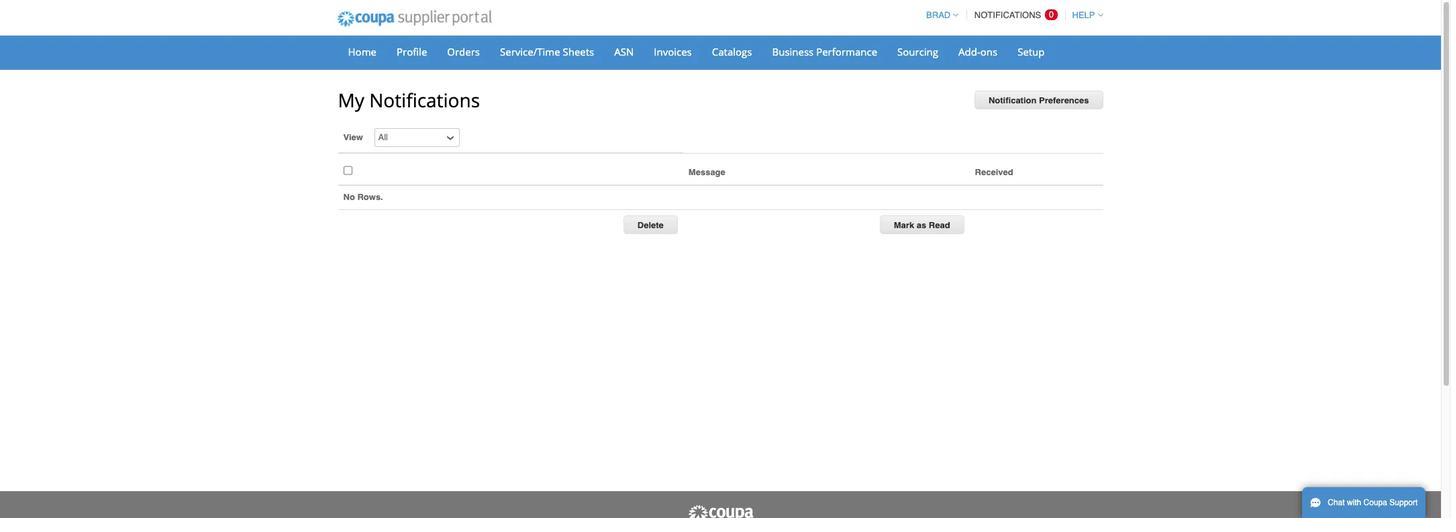 Task type: vqa. For each thing, say whether or not it's contained in the screenshot.
arrowcircleright 'image'
no



Task type: locate. For each thing, give the bounding box(es) containing it.
0
[[1049, 9, 1054, 19]]

view
[[343, 132, 363, 142]]

home
[[348, 45, 377, 58]]

sheets
[[563, 45, 594, 58]]

notifications up ons
[[975, 10, 1041, 20]]

notifications
[[975, 10, 1041, 20], [369, 87, 480, 113]]

notifications down profile at the top of the page
[[369, 87, 480, 113]]

1 vertical spatial notifications
[[369, 87, 480, 113]]

add-ons
[[959, 45, 998, 58]]

notifications inside notifications 0
[[975, 10, 1041, 20]]

profile link
[[388, 42, 436, 62]]

business performance
[[772, 45, 877, 58]]

my notifications
[[338, 87, 480, 113]]

catalogs link
[[703, 42, 761, 62]]

None checkbox
[[343, 162, 352, 179]]

navigation
[[920, 2, 1103, 28]]

chat with coupa support button
[[1302, 487, 1426, 518]]

performance
[[816, 45, 877, 58]]

my
[[338, 87, 364, 113]]

as
[[917, 220, 926, 230]]

delete
[[638, 220, 664, 230]]

coupa supplier portal image
[[328, 2, 501, 36], [687, 505, 754, 518]]

rows.
[[357, 192, 383, 202]]

navigation containing notifications 0
[[920, 2, 1103, 28]]

add-
[[959, 45, 981, 58]]

service/time sheets link
[[491, 42, 603, 62]]

brad link
[[920, 10, 959, 20]]

0 horizontal spatial coupa supplier portal image
[[328, 2, 501, 36]]

sourcing link
[[889, 42, 947, 62]]

0 vertical spatial notifications
[[975, 10, 1041, 20]]

sourcing
[[898, 45, 938, 58]]

business performance link
[[764, 42, 886, 62]]

1 horizontal spatial coupa supplier portal image
[[687, 505, 754, 518]]

mark as read button
[[880, 215, 964, 234]]

add-ons link
[[950, 42, 1006, 62]]

help link
[[1066, 10, 1103, 20]]

chat
[[1328, 498, 1345, 507]]

service/time
[[500, 45, 560, 58]]

asn
[[614, 45, 634, 58]]

brad
[[926, 10, 951, 20]]

1 horizontal spatial notifications
[[975, 10, 1041, 20]]

home link
[[339, 42, 385, 62]]

mark
[[894, 220, 914, 230]]



Task type: describe. For each thing, give the bounding box(es) containing it.
received
[[975, 167, 1013, 178]]

help
[[1072, 10, 1095, 20]]

invoices
[[654, 45, 692, 58]]

preferences
[[1039, 95, 1089, 105]]

1 vertical spatial coupa supplier portal image
[[687, 505, 754, 518]]

delete button
[[623, 215, 678, 234]]

asn link
[[606, 42, 643, 62]]

catalogs
[[712, 45, 752, 58]]

coupa
[[1364, 498, 1387, 507]]

notifications 0
[[975, 9, 1054, 20]]

0 vertical spatial coupa supplier portal image
[[328, 2, 501, 36]]

business
[[772, 45, 814, 58]]

profile
[[397, 45, 427, 58]]

service/time sheets
[[500, 45, 594, 58]]

read
[[929, 220, 950, 230]]

notification preferences
[[989, 95, 1089, 105]]

notification preferences link
[[975, 91, 1103, 109]]

support
[[1390, 498, 1418, 507]]

message
[[689, 167, 725, 178]]

orders
[[447, 45, 480, 58]]

invoices link
[[645, 42, 701, 62]]

0 horizontal spatial notifications
[[369, 87, 480, 113]]

ons
[[981, 45, 998, 58]]

no rows.
[[343, 192, 383, 202]]

no
[[343, 192, 355, 202]]

orders link
[[439, 42, 489, 62]]

mark as read
[[894, 220, 950, 230]]

chat with coupa support
[[1328, 498, 1418, 507]]

notification
[[989, 95, 1037, 105]]

setup link
[[1009, 42, 1054, 62]]

with
[[1347, 498, 1361, 507]]

setup
[[1018, 45, 1045, 58]]



